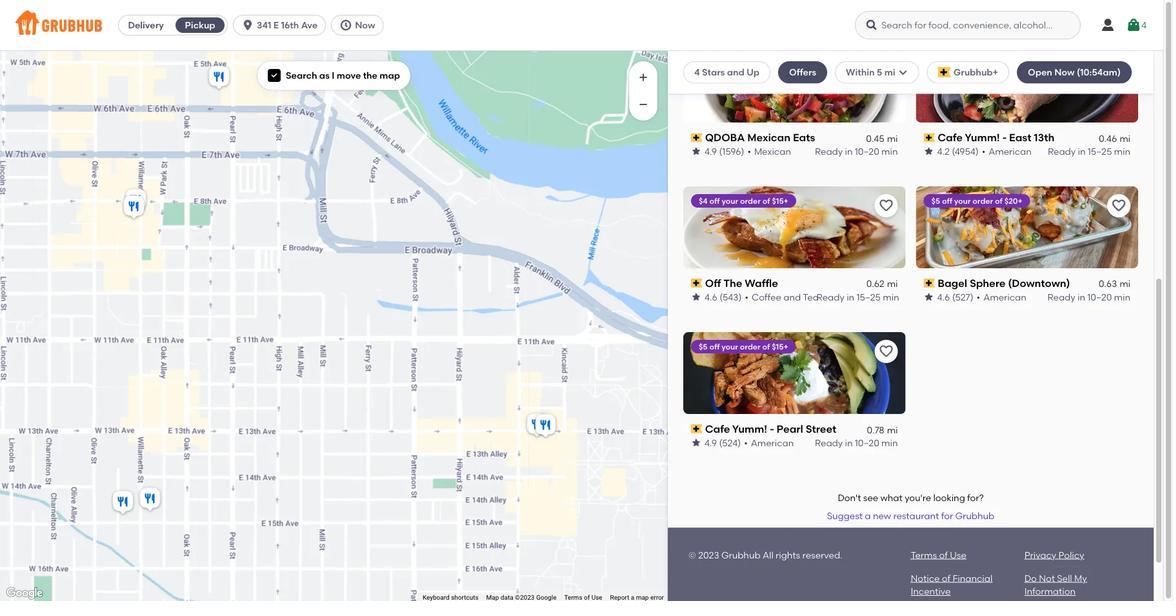 Task type: vqa. For each thing, say whether or not it's contained in the screenshot.


Task type: describe. For each thing, give the bounding box(es) containing it.
• american for cafe yumm! - east 13th
[[982, 146, 1032, 157]]

google image
[[3, 585, 46, 601]]

cafe for cafe yumm! - east 13th
[[938, 131, 963, 144]]

reserved.
[[803, 550, 843, 561]]

10–20 for qdoba mexican eats
[[855, 146, 879, 157]]

subscription pass image for off the waffle
[[691, 279, 703, 288]]

grubhub plus flag logo image
[[938, 67, 951, 78]]

• for cafe yumm! - pearl street
[[744, 437, 748, 448]]

order for off the waffle
[[740, 196, 761, 205]]

$0 delivery fee your order of $15+
[[699, 50, 824, 60]]

(4954)
[[952, 146, 979, 157]]

fee
[[742, 50, 756, 60]]

the
[[724, 277, 742, 290]]

(10:54am)
[[1077, 67, 1121, 78]]

save this restaurant button for qdoba mexican eats
[[875, 48, 898, 72]]

4.9 for qdoba mexican eats
[[705, 146, 717, 157]]

off for cafe yumm! - east 13th
[[942, 50, 952, 60]]

stars
[[702, 67, 725, 78]]

pearl
[[777, 423, 803, 435]]

notice of financial incentive
[[911, 573, 993, 597]]

$20+
[[1005, 196, 1023, 205]]

cafe yumm! - pearl street image
[[206, 64, 232, 92]]

mi for qdoba mexican eats
[[887, 133, 898, 144]]

a
[[865, 511, 871, 522]]

plus icon image
[[637, 71, 650, 84]]

star icon image for cafe yumm! - pearl street
[[691, 438, 701, 448]]

delivery button
[[119, 15, 173, 35]]

mexican for qdoba
[[747, 131, 791, 144]]

min for cafe yumm! - pearl street
[[882, 437, 898, 448]]

• mexican
[[748, 146, 791, 157]]

coffee
[[752, 292, 781, 303]]

american for cafe yumm! - east 13th
[[989, 146, 1032, 157]]

$15+ for cafe yumm! - pearl street
[[772, 342, 788, 351]]

save this restaurant image for qdoba mexican eats
[[879, 52, 894, 68]]

of up the offers
[[799, 50, 806, 60]]

off the waffle
[[705, 277, 778, 290]]

of left $20+
[[995, 196, 1003, 205]]

4 stars and up
[[694, 67, 760, 78]]

0.63
[[1099, 279, 1117, 290]]

do
[[1025, 573, 1037, 584]]

- for pearl
[[770, 423, 774, 435]]

10–20 for cafe yumm! - pearl street
[[855, 437, 879, 448]]

qdoba mexican eats
[[705, 131, 815, 144]]

of up 'grubhub+'
[[995, 50, 1003, 60]]

of down • mexican
[[763, 196, 770, 205]]

policy
[[1059, 550, 1084, 561]]

4.6 (527)
[[937, 292, 974, 303]]

minus icon image
[[637, 98, 650, 111]]

0.46
[[1099, 133, 1117, 144]]

4 button
[[1126, 14, 1147, 37]]

mi for cafe yumm! - east 13th
[[1120, 133, 1131, 144]]

(1596)
[[719, 146, 744, 157]]

what
[[881, 493, 903, 504]]

of down coffee
[[763, 342, 770, 351]]

$15+ for cafe yumm! - east 13th
[[1005, 50, 1021, 60]]

0.62
[[867, 279, 885, 290]]

in for off the waffle
[[847, 292, 855, 303]]

star icon image for off the waffle
[[691, 292, 701, 302]]

13th
[[1034, 131, 1055, 144]]

svg image inside 4 'button'
[[1126, 17, 1142, 33]]

0.45 mi
[[866, 133, 898, 144]]

restaurant
[[893, 511, 939, 522]]

mi for bagel sphere (downtown)
[[1120, 279, 1131, 290]]

cafe yumm! - east 13th
[[938, 131, 1055, 144]]

open now (10:54am)
[[1028, 67, 1121, 78]]

you're
[[905, 493, 931, 504]]

suggest a new restaurant for grubhub button
[[821, 505, 1000, 528]]

notice
[[911, 573, 940, 584]]

and for tea
[[784, 292, 801, 303]]

svg image for now
[[340, 19, 352, 32]]

0.78
[[867, 424, 885, 435]]

e
[[273, 20, 279, 31]]

east
[[1009, 131, 1032, 144]]

order up the offers
[[776, 50, 797, 60]]

mandy's family restaurant image
[[137, 486, 163, 514]]

terms of use link
[[911, 550, 967, 561]]

cafe for cafe yumm! - pearl street
[[705, 423, 730, 435]]

now inside button
[[355, 20, 375, 31]]

grubhub inside button
[[955, 511, 995, 522]]

341 e 16th ave button
[[233, 15, 331, 35]]

(524)
[[719, 437, 741, 448]]

do not sell my information
[[1025, 573, 1087, 597]]

pickup
[[185, 20, 215, 31]]

qdoba mexican eats logo image
[[683, 41, 906, 123]]

suggest a new restaurant for grubhub
[[827, 511, 995, 522]]

save this restaurant image for bagel sphere (downtown)
[[1111, 198, 1127, 214]]

0.62 mi
[[867, 279, 898, 290]]

ready for bagel sphere (downtown)
[[1048, 292, 1076, 303]]

rights
[[776, 550, 800, 561]]

save this restaurant button for cafe yumm! - pearl street
[[875, 340, 898, 363]]

privacy
[[1025, 550, 1057, 561]]

your for cafe yumm! - east 13th
[[954, 50, 971, 60]]

$15+ up the offers
[[808, 50, 824, 60]]

4.9 (1596)
[[705, 146, 744, 157]]

notice of financial incentive link
[[911, 573, 993, 597]]

don't see what you're looking for?
[[838, 493, 984, 504]]

the
[[363, 70, 378, 81]]

mexican for •
[[754, 146, 791, 157]]

min for cafe yumm! - east 13th
[[1114, 146, 1131, 157]]

map region
[[0, 0, 694, 601]]

main navigation navigation
[[0, 0, 1164, 51]]

sell
[[1057, 573, 1072, 584]]

cafe yumm! - east 13th image
[[533, 412, 559, 441]]

move
[[337, 70, 361, 81]]

© 2023 grubhub all rights reserved.
[[689, 550, 843, 561]]

(527)
[[952, 292, 974, 303]]

save this restaurant button for bagel sphere (downtown)
[[1107, 194, 1131, 217]]

bagel
[[938, 277, 967, 290]]

open
[[1028, 67, 1052, 78]]

offers
[[789, 67, 816, 78]]

up
[[747, 67, 760, 78]]

search
[[286, 70, 317, 81]]

for?
[[967, 493, 984, 504]]

• for cafe yumm! - east 13th
[[982, 146, 986, 157]]

3 svg image from the left
[[865, 19, 878, 32]]

$0
[[699, 50, 708, 60]]

do not sell my information link
[[1025, 573, 1087, 597]]

star icon image for bagel sphere (downtown)
[[924, 292, 934, 302]]

0.46 mi
[[1099, 133, 1131, 144]]

4 for 4
[[1142, 20, 1147, 31]]

2023
[[698, 550, 719, 561]]

map
[[380, 70, 400, 81]]

order for cafe yumm! - pearl street
[[740, 342, 761, 351]]

$5 for bagel sphere (downtown)
[[932, 196, 940, 205]]

$4 off your order of $15+
[[699, 196, 788, 205]]



Task type: locate. For each thing, give the bounding box(es) containing it.
bagel sphere (downtown) image
[[123, 187, 149, 216]]

subscription pass image for bagel sphere (downtown)
[[924, 279, 935, 288]]

tea
[[803, 292, 819, 303]]

0 horizontal spatial 4
[[694, 67, 700, 78]]

privacy policy
[[1025, 550, 1084, 561]]

mi right the '0.45'
[[887, 133, 898, 144]]

0 horizontal spatial -
[[770, 423, 774, 435]]

off the waffle image
[[121, 194, 147, 222]]

341 e 16th ave
[[257, 20, 318, 31]]

subscription pass image for qdoba mexican eats
[[691, 133, 703, 142]]

• right "(524)"
[[744, 437, 748, 448]]

• american down "cafe yumm! - east 13th"
[[982, 146, 1032, 157]]

0 vertical spatial • american
[[982, 146, 1032, 157]]

new
[[873, 511, 891, 522]]

subscription pass image for cafe yumm! - pearl street
[[691, 425, 703, 434]]

0 vertical spatial 15–25
[[1088, 146, 1112, 157]]

1 vertical spatial 15–25
[[857, 292, 881, 303]]

within
[[846, 67, 875, 78]]

• right (527)
[[977, 292, 980, 303]]

0 vertical spatial ready in 10–20 min
[[815, 146, 898, 157]]

subscription pass image left bagel
[[924, 279, 935, 288]]

star icon image left 4.9 (1596) at the top
[[691, 146, 701, 157]]

see
[[863, 493, 878, 504]]

off for bagel sphere (downtown)
[[942, 196, 952, 205]]

4.9 (524)
[[705, 437, 741, 448]]

of left 'use' at the bottom
[[939, 550, 948, 561]]

terms
[[911, 550, 937, 561]]

off right $4
[[710, 196, 720, 205]]

2 vertical spatial 10–20
[[855, 437, 879, 448]]

$15+
[[808, 50, 824, 60], [1005, 50, 1021, 60], [772, 196, 788, 205], [772, 342, 788, 351]]

min down 0.62 mi
[[883, 292, 899, 303]]

(downtown)
[[1008, 277, 1070, 290]]

star icon image for qdoba mexican eats
[[691, 146, 701, 157]]

subscription pass image
[[924, 133, 935, 142], [691, 425, 703, 434]]

0 vertical spatial $5
[[932, 196, 940, 205]]

2 svg image from the left
[[340, 19, 352, 32]]

$15+ down • coffee and tea
[[772, 342, 788, 351]]

for
[[941, 511, 953, 522]]

4.6 down off
[[705, 292, 717, 303]]

order right $4
[[740, 196, 761, 205]]

1 vertical spatial subscription pass image
[[691, 425, 703, 434]]

now up the
[[355, 20, 375, 31]]

0 horizontal spatial svg image
[[241, 19, 254, 32]]

1 vertical spatial and
[[784, 292, 801, 303]]

0.45
[[866, 133, 885, 144]]

yumm! up (4954)
[[965, 131, 1000, 144]]

2 vertical spatial ready in 10–20 min
[[815, 437, 898, 448]]

0 horizontal spatial cafe
[[705, 423, 730, 435]]

ready for off the waffle
[[817, 292, 845, 303]]

min for off the waffle
[[883, 292, 899, 303]]

4.6 for off the waffle
[[705, 292, 717, 303]]

4.9 down qdoba
[[705, 146, 717, 157]]

grubhub
[[955, 511, 995, 522], [721, 550, 761, 561]]

4.6 (543)
[[705, 292, 742, 303]]

off down 4.6 (543)
[[709, 342, 720, 351]]

in for qdoba mexican eats
[[845, 146, 853, 157]]

1 horizontal spatial 4.6
[[937, 292, 950, 303]]

of
[[799, 50, 806, 60], [995, 50, 1003, 60], [763, 196, 770, 205], [995, 196, 1003, 205], [763, 342, 770, 351], [939, 550, 948, 561], [942, 573, 951, 584]]

0 vertical spatial mexican
[[747, 131, 791, 144]]

0.63 mi
[[1099, 279, 1131, 290]]

grubhub left all
[[721, 550, 761, 561]]

1 vertical spatial ready in 15–25 min
[[817, 292, 899, 303]]

mi right 0.62
[[887, 279, 898, 290]]

- left pearl
[[770, 423, 774, 435]]

mi for cafe yumm! - pearl street
[[887, 424, 898, 435]]

0 vertical spatial -
[[1002, 131, 1007, 144]]

your for cafe yumm! - pearl street
[[722, 342, 738, 351]]

• american down bagel sphere (downtown)
[[977, 292, 1027, 303]]

0 vertical spatial 4.9
[[705, 146, 717, 157]]

off for cafe yumm! - pearl street
[[709, 342, 720, 351]]

star icon image left 4.6 (543)
[[691, 292, 701, 302]]

of inside notice of financial incentive
[[942, 573, 951, 584]]

5
[[877, 67, 882, 78]]

0 horizontal spatial ready in 15–25 min
[[817, 292, 899, 303]]

svg image
[[241, 19, 254, 32], [340, 19, 352, 32], [865, 19, 878, 32]]

mexican down qdoba mexican eats
[[754, 146, 791, 157]]

1 horizontal spatial 15–25
[[1088, 146, 1112, 157]]

of up incentive
[[942, 573, 951, 584]]

1 svg image from the left
[[241, 19, 254, 32]]

• american for cafe yumm! - pearl street
[[744, 437, 794, 448]]

• american for bagel sphere (downtown)
[[977, 292, 1027, 303]]

2 4.9 from the top
[[705, 437, 717, 448]]

my
[[1075, 573, 1087, 584]]

4 inside 'button'
[[1142, 20, 1147, 31]]

incentive
[[911, 586, 951, 597]]

2 horizontal spatial svg image
[[865, 19, 878, 32]]

1 vertical spatial yumm!
[[732, 423, 767, 435]]

• down the off the waffle
[[745, 292, 749, 303]]

ready in 10–20 min down the '0.45'
[[815, 146, 898, 157]]

min down 0.46 mi
[[1114, 146, 1131, 157]]

$5 right save this restaurant icon
[[932, 196, 940, 205]]

and
[[727, 67, 745, 78], [784, 292, 801, 303]]

and left up
[[727, 67, 745, 78]]

off
[[705, 277, 721, 290]]

your up 'grubhub+'
[[954, 50, 971, 60]]

• right (4954)
[[982, 146, 986, 157]]

4.9 for cafe yumm! - pearl street
[[705, 437, 717, 448]]

svg image inside the now button
[[340, 19, 352, 32]]

1 horizontal spatial grubhub
[[955, 511, 995, 522]]

0 vertical spatial subscription pass image
[[924, 133, 935, 142]]

0 vertical spatial yumm!
[[965, 131, 1000, 144]]

your down (543)
[[722, 342, 738, 351]]

0 horizontal spatial grubhub
[[721, 550, 761, 561]]

all
[[763, 550, 774, 561]]

4.6
[[705, 292, 717, 303], [937, 292, 950, 303]]

$15+ down search for food, convenience, alcohol... search box
[[1005, 50, 1021, 60]]

0 vertical spatial american
[[989, 146, 1032, 157]]

0 vertical spatial 4
[[1142, 20, 1147, 31]]

min for qdoba mexican eats
[[882, 146, 898, 157]]

within 5 mi
[[846, 67, 895, 78]]

now right open
[[1055, 67, 1075, 78]]

0 horizontal spatial 4.6
[[705, 292, 717, 303]]

american down the cafe yumm! - pearl street
[[751, 437, 794, 448]]

off right $6
[[942, 50, 952, 60]]

• down qdoba mexican eats
[[748, 146, 751, 157]]

10–20 for bagel sphere (downtown)
[[1088, 292, 1112, 303]]

•
[[748, 146, 751, 157], [982, 146, 986, 157], [745, 292, 749, 303], [977, 292, 980, 303], [744, 437, 748, 448]]

star icon image left 4.9 (524)
[[691, 438, 701, 448]]

4.2 (4954)
[[937, 146, 979, 157]]

0 vertical spatial delivery
[[128, 20, 164, 31]]

your for bagel sphere (downtown)
[[954, 196, 971, 205]]

order
[[776, 50, 797, 60], [973, 50, 993, 60], [740, 196, 761, 205], [973, 196, 993, 205], [740, 342, 761, 351]]

yumm! up "(524)"
[[732, 423, 767, 435]]

ready for cafe yumm! - pearl street
[[815, 437, 843, 448]]

svg image up within 5 mi
[[865, 19, 878, 32]]

now
[[355, 20, 375, 31], [1055, 67, 1075, 78]]

cafe up 4.2 on the top of the page
[[938, 131, 963, 144]]

$15+ down • mexican
[[772, 196, 788, 205]]

0 vertical spatial grubhub
[[955, 511, 995, 522]]

ready in 15–25 min for cafe yumm! - east 13th
[[1048, 146, 1131, 157]]

svg image for 341 e 16th ave
[[241, 19, 254, 32]]

4 for 4 stars and up
[[694, 67, 700, 78]]

off for off the waffle
[[710, 196, 720, 205]]

subscription pass image left qdoba
[[691, 133, 703, 142]]

ready for cafe yumm! - east 13th
[[1048, 146, 1076, 157]]

svg image right ave on the left top
[[340, 19, 352, 32]]

american for cafe yumm! - pearl street
[[751, 437, 794, 448]]

$5 off your order of $20+
[[932, 196, 1023, 205]]

1 horizontal spatial 4
[[1142, 20, 1147, 31]]

1 horizontal spatial -
[[1002, 131, 1007, 144]]

subscription pass image
[[691, 133, 703, 142], [691, 279, 703, 288], [924, 279, 935, 288]]

order down coffee
[[740, 342, 761, 351]]

2 vertical spatial • american
[[744, 437, 794, 448]]

10–20 down 0.78
[[855, 437, 879, 448]]

1 vertical spatial -
[[770, 423, 774, 435]]

0 horizontal spatial $5
[[699, 342, 708, 351]]

15–25 for cafe yumm! - east 13th
[[1088, 146, 1112, 157]]

as
[[319, 70, 330, 81]]

american down bagel sphere (downtown)
[[984, 292, 1027, 303]]

delivery inside button
[[128, 20, 164, 31]]

now button
[[331, 15, 389, 35]]

1 vertical spatial delivery
[[710, 50, 740, 60]]

10–20 down 0.63
[[1088, 292, 1112, 303]]

0 horizontal spatial subscription pass image
[[691, 425, 703, 434]]

cafe
[[938, 131, 963, 144], [705, 423, 730, 435]]

©
[[689, 550, 696, 561]]

$4
[[699, 196, 708, 205]]

1 4.6 from the left
[[705, 292, 717, 303]]

delivery left pickup
[[128, 20, 164, 31]]

your right $4
[[722, 196, 738, 205]]

ready down (downtown)
[[1048, 292, 1076, 303]]

ready in 10–20 min
[[815, 146, 898, 157], [1048, 292, 1131, 303], [815, 437, 898, 448]]

0.78 mi
[[867, 424, 898, 435]]

4.6 down bagel
[[937, 292, 950, 303]]

4.6 for bagel sphere (downtown)
[[937, 292, 950, 303]]

yumm! for pearl
[[732, 423, 767, 435]]

qdoba mexican eats image
[[524, 412, 550, 440]]

mexican
[[747, 131, 791, 144], [754, 146, 791, 157]]

4
[[1142, 20, 1147, 31], [694, 67, 700, 78]]

10–20 down the '0.45'
[[855, 146, 879, 157]]

yumm! for east
[[965, 131, 1000, 144]]

mi right 0.78
[[887, 424, 898, 435]]

16th
[[281, 20, 299, 31]]

1 vertical spatial 4
[[694, 67, 700, 78]]

in for cafe yumm! - east 13th
[[1078, 146, 1086, 157]]

• american down the cafe yumm! - pearl street
[[744, 437, 794, 448]]

mi
[[885, 67, 895, 78], [887, 133, 898, 144], [1120, 133, 1131, 144], [887, 279, 898, 290], [1120, 279, 1131, 290], [887, 424, 898, 435]]

in for bagel sphere (downtown)
[[1078, 292, 1085, 303]]

0 vertical spatial 10–20
[[855, 146, 879, 157]]

1 vertical spatial 4.9
[[705, 437, 717, 448]]

off down 4.2 on the top of the page
[[942, 196, 952, 205]]

order for cafe yumm! - east 13th
[[973, 50, 993, 60]]

mi for off the waffle
[[887, 279, 898, 290]]

ready
[[815, 146, 843, 157], [1048, 146, 1076, 157], [817, 292, 845, 303], [1048, 292, 1076, 303], [815, 437, 843, 448]]

save this restaurant image for cafe yumm! - pearl street
[[879, 344, 894, 359]]

star icon image left 4.2 on the top of the page
[[924, 146, 934, 157]]

ready in 15–25 min for off the waffle
[[817, 292, 899, 303]]

• for qdoba mexican eats
[[748, 146, 751, 157]]

cafe yumm! - pearl street logo image
[[683, 332, 906, 414]]

0 vertical spatial and
[[727, 67, 745, 78]]

pickup button
[[173, 15, 227, 35]]

0 horizontal spatial now
[[355, 20, 375, 31]]

1 horizontal spatial and
[[784, 292, 801, 303]]

$5 down 4.6 (543)
[[699, 342, 708, 351]]

your right fee
[[758, 50, 774, 60]]

• coffee and tea
[[745, 292, 819, 303]]

$5 for cafe yumm! - pearl street
[[699, 342, 708, 351]]

subscription pass image left off
[[691, 279, 703, 288]]

1 4.9 from the top
[[705, 146, 717, 157]]

dos hermanos taqueria image
[[110, 489, 136, 518]]

order up 'grubhub+'
[[973, 50, 993, 60]]

1 vertical spatial american
[[984, 292, 1027, 303]]

save this restaurant image for cafe yumm! - east 13th
[[1111, 52, 1127, 68]]

ready in 10–20 min for bagel sphere (downtown)
[[1048, 292, 1131, 303]]

street
[[806, 423, 837, 435]]

- left east
[[1002, 131, 1007, 144]]

order for bagel sphere (downtown)
[[973, 196, 993, 205]]

min
[[882, 146, 898, 157], [1114, 146, 1131, 157], [883, 292, 899, 303], [1114, 292, 1131, 303], [882, 437, 898, 448]]

star icon image
[[691, 146, 701, 157], [924, 146, 934, 157], [691, 292, 701, 302], [924, 292, 934, 302], [691, 438, 701, 448]]

mi right 5
[[885, 67, 895, 78]]

0 vertical spatial cafe
[[938, 131, 963, 144]]

4.9
[[705, 146, 717, 157], [705, 437, 717, 448]]

information
[[1025, 586, 1076, 597]]

1 horizontal spatial cafe
[[938, 131, 963, 144]]

save this restaurant button
[[875, 48, 898, 72], [1107, 48, 1131, 72], [875, 194, 898, 217], [1107, 194, 1131, 217], [875, 340, 898, 363]]

search as i move the map
[[286, 70, 400, 81]]

- for east
[[1002, 131, 1007, 144]]

ready in 10–20 min for qdoba mexican eats
[[815, 146, 898, 157]]

$6 off your order of $15+
[[932, 50, 1021, 60]]

$5 off your order of $15+
[[699, 342, 788, 351]]

1 horizontal spatial svg image
[[340, 19, 352, 32]]

0 horizontal spatial delivery
[[128, 20, 164, 31]]

1 vertical spatial $5
[[699, 342, 708, 351]]

cafe yumm! - east 13th logo image
[[916, 41, 1138, 123]]

mi right 0.46
[[1120, 133, 1131, 144]]

15–25 down 0.46
[[1088, 146, 1112, 157]]

0 horizontal spatial yumm!
[[732, 423, 767, 435]]

mi right 0.63
[[1120, 279, 1131, 290]]

use
[[950, 550, 967, 561]]

1 horizontal spatial $5
[[932, 196, 940, 205]]

qdoba
[[705, 131, 745, 144]]

svg image left 341
[[241, 19, 254, 32]]

off the waffle logo image
[[683, 186, 906, 268]]

ready in 15–25 min
[[1048, 146, 1131, 157], [817, 292, 899, 303]]

min for bagel sphere (downtown)
[[1114, 292, 1131, 303]]

ready in 15–25 min down 0.46
[[1048, 146, 1131, 157]]

4.2
[[937, 146, 950, 157]]

341
[[257, 20, 271, 31]]

bagel sphere (downtown)
[[938, 277, 1070, 290]]

2 4.6 from the left
[[937, 292, 950, 303]]

grubhub+
[[954, 67, 998, 78]]

bagel sphere (downtown) logo image
[[916, 186, 1138, 268]]

1 vertical spatial mexican
[[754, 146, 791, 157]]

1 vertical spatial • american
[[977, 292, 1027, 303]]

eats
[[793, 131, 815, 144]]

in for cafe yumm! - pearl street
[[845, 437, 853, 448]]

ready down 13th
[[1048, 146, 1076, 157]]

ready down street
[[815, 437, 843, 448]]

ready for qdoba mexican eats
[[815, 146, 843, 157]]

0 horizontal spatial and
[[727, 67, 745, 78]]

and for up
[[727, 67, 745, 78]]

2 vertical spatial american
[[751, 437, 794, 448]]

min down the 0.63 mi
[[1114, 292, 1131, 303]]

off
[[942, 50, 952, 60], [710, 196, 720, 205], [942, 196, 952, 205], [709, 342, 720, 351]]

1 horizontal spatial yumm!
[[965, 131, 1000, 144]]

1 vertical spatial ready in 10–20 min
[[1048, 292, 1131, 303]]

your down (4954)
[[954, 196, 971, 205]]

• for bagel sphere (downtown)
[[977, 292, 980, 303]]

(543)
[[720, 292, 742, 303]]

1 horizontal spatial ready in 15–25 min
[[1048, 146, 1131, 157]]

star icon image left '4.6 (527)'
[[924, 292, 934, 302]]

Search for food, convenience, alcohol... search field
[[855, 11, 1081, 39]]

american down east
[[989, 146, 1032, 157]]

american
[[989, 146, 1032, 157], [984, 292, 1027, 303], [751, 437, 794, 448]]

your for off the waffle
[[722, 196, 738, 205]]

4.9 left "(524)"
[[705, 437, 717, 448]]

0 vertical spatial ready in 15–25 min
[[1048, 146, 1131, 157]]

sphere
[[970, 277, 1006, 290]]

terms of use
[[911, 550, 967, 561]]

1 vertical spatial cafe
[[705, 423, 730, 435]]

save this restaurant image
[[879, 198, 894, 214]]

0 horizontal spatial 15–25
[[857, 292, 881, 303]]

order left $20+
[[973, 196, 993, 205]]

star icon image for cafe yumm! - east 13th
[[924, 146, 934, 157]]

grubhub down for?
[[955, 511, 995, 522]]

save this restaurant button for off the waffle
[[875, 194, 898, 217]]

svg image inside 341 e 16th ave button
[[241, 19, 254, 32]]

1 horizontal spatial subscription pass image
[[924, 133, 935, 142]]

ready in 10–20 min down 0.63
[[1048, 292, 1131, 303]]

svg image
[[1100, 17, 1116, 33], [1126, 17, 1142, 33], [898, 67, 908, 78], [270, 72, 278, 79]]

$6
[[932, 50, 940, 60]]

mexican up • mexican
[[747, 131, 791, 144]]

1 horizontal spatial delivery
[[710, 50, 740, 60]]

don't
[[838, 493, 861, 504]]

american for bagel sphere (downtown)
[[984, 292, 1027, 303]]

• american
[[982, 146, 1032, 157], [977, 292, 1027, 303], [744, 437, 794, 448]]

save this restaurant image
[[879, 52, 894, 68], [1111, 52, 1127, 68], [1111, 198, 1127, 214], [879, 344, 894, 359]]

save this restaurant button for cafe yumm! - east 13th
[[1107, 48, 1131, 72]]

1 vertical spatial 10–20
[[1088, 292, 1112, 303]]

1 horizontal spatial now
[[1055, 67, 1075, 78]]

cafe up 4.9 (524)
[[705, 423, 730, 435]]

and left tea
[[784, 292, 801, 303]]

delivery
[[128, 20, 164, 31], [710, 50, 740, 60]]

15–25 for off the waffle
[[857, 292, 881, 303]]

• for off the waffle
[[745, 292, 749, 303]]

0 vertical spatial now
[[355, 20, 375, 31]]

ready right coffee
[[817, 292, 845, 303]]

min down 0.45 mi
[[882, 146, 898, 157]]

$15+ for off the waffle
[[772, 196, 788, 205]]

financial
[[953, 573, 993, 584]]

1 vertical spatial grubhub
[[721, 550, 761, 561]]

privacy policy link
[[1025, 550, 1084, 561]]

subscription pass image for cafe yumm! - east 13th
[[924, 133, 935, 142]]

ready in 10–20 min down 0.78
[[815, 437, 898, 448]]

min down the 0.78 mi
[[882, 437, 898, 448]]

1 vertical spatial now
[[1055, 67, 1075, 78]]

15–25 down 0.62
[[857, 292, 881, 303]]

ready down eats
[[815, 146, 843, 157]]

ready in 10–20 min for cafe yumm! - pearl street
[[815, 437, 898, 448]]

ready in 15–25 min down 0.62
[[817, 292, 899, 303]]

delivery up 4 stars and up
[[710, 50, 740, 60]]



